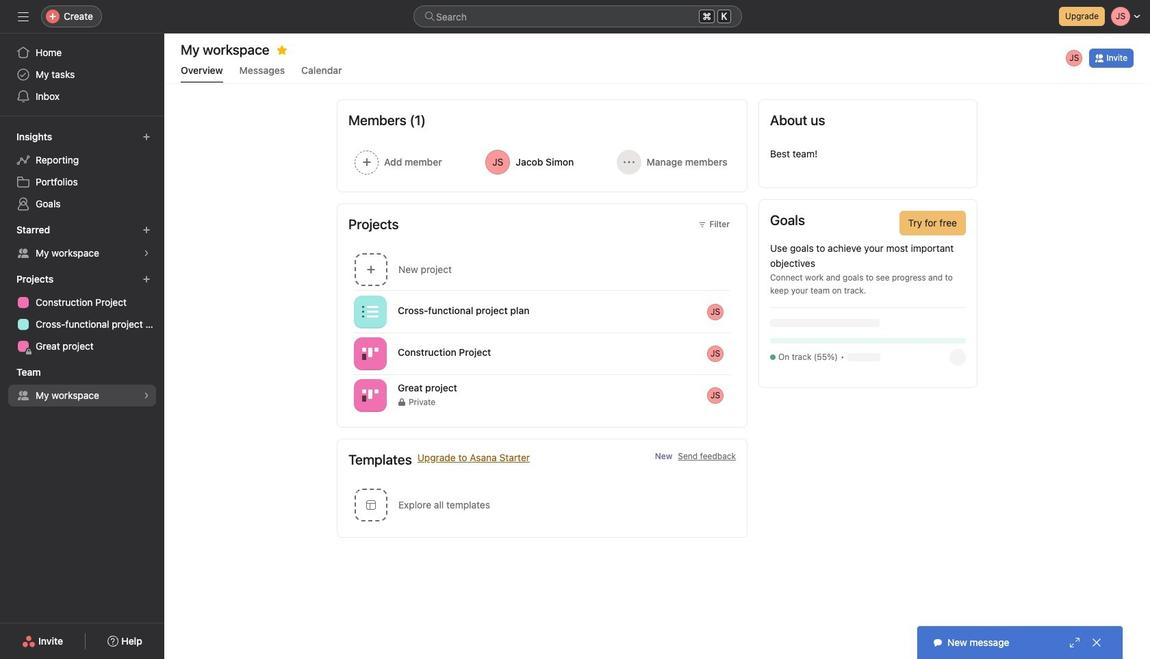 Task type: locate. For each thing, give the bounding box(es) containing it.
0 vertical spatial board image
[[362, 345, 379, 362]]

0 vertical spatial see details, my workspace image
[[142, 249, 151, 257]]

board image
[[362, 345, 379, 362], [362, 387, 379, 404]]

see details, my workspace image
[[142, 249, 151, 257], [142, 392, 151, 400]]

show options image
[[731, 306, 742, 317], [731, 390, 742, 401]]

1 vertical spatial show options image
[[731, 390, 742, 401]]

remove from starred image
[[276, 45, 287, 55]]

see details, my workspace image inside starred element
[[142, 249, 151, 257]]

insights element
[[0, 125, 164, 218]]

new project or portfolio image
[[142, 275, 151, 284]]

2 board image from the top
[[362, 387, 379, 404]]

2 show options image from the top
[[731, 390, 742, 401]]

close image
[[1092, 638, 1103, 649]]

show options image up show options icon
[[731, 306, 742, 317]]

show options image down show options icon
[[731, 390, 742, 401]]

1 vertical spatial board image
[[362, 387, 379, 404]]

1 show options image from the top
[[731, 306, 742, 317]]

0 vertical spatial show options image
[[731, 306, 742, 317]]

see details, my workspace image inside teams element
[[142, 392, 151, 400]]

1 see details, my workspace image from the top
[[142, 249, 151, 257]]

None field
[[414, 5, 742, 27]]

1 vertical spatial see details, my workspace image
[[142, 392, 151, 400]]

expand new message image
[[1070, 638, 1081, 649]]

2 see details, my workspace image from the top
[[142, 392, 151, 400]]



Task type: vqa. For each thing, say whether or not it's contained in the screenshot.
THE I'VE
no



Task type: describe. For each thing, give the bounding box(es) containing it.
show options image for 2nd board image
[[731, 390, 742, 401]]

global element
[[0, 34, 164, 116]]

see details, my workspace image for starred element
[[142, 249, 151, 257]]

1 board image from the top
[[362, 345, 379, 362]]

filter projects image
[[699, 221, 707, 229]]

new insights image
[[142, 133, 151, 141]]

starred element
[[0, 218, 164, 267]]

hide sidebar image
[[18, 11, 29, 22]]

projects element
[[0, 267, 164, 360]]

list image
[[362, 304, 379, 320]]

teams element
[[0, 360, 164, 410]]

show options image
[[731, 348, 742, 359]]

Search tasks, projects, and more text field
[[414, 5, 742, 27]]

show options image for 'list' image
[[731, 306, 742, 317]]

add items to starred image
[[142, 226, 151, 234]]

see details, my workspace image for teams element
[[142, 392, 151, 400]]



